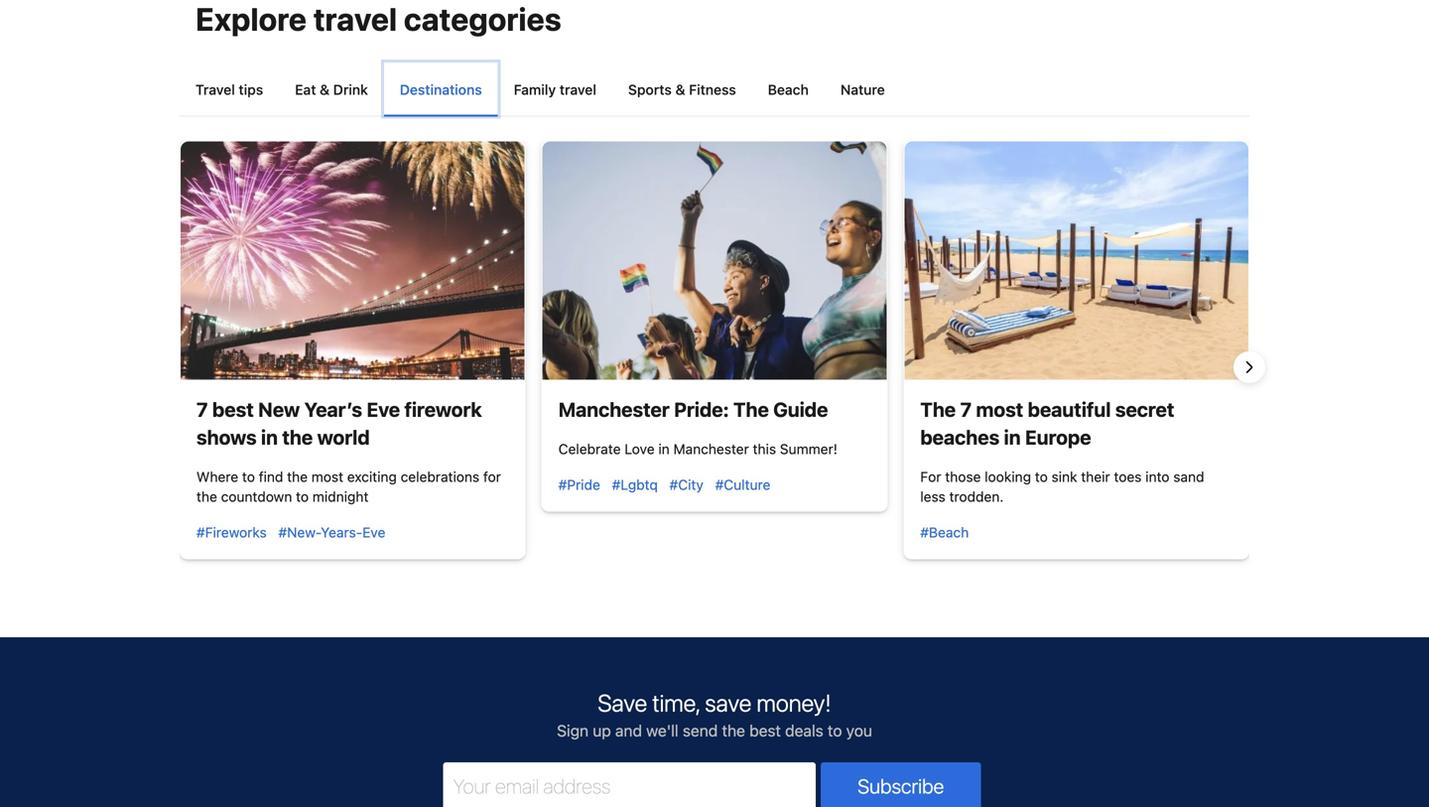 Task type: locate. For each thing, give the bounding box(es) containing it.
tips
[[239, 81, 263, 98]]

#beach link
[[921, 524, 969, 540]]

most up midnight at the bottom of page
[[312, 468, 344, 485]]

save time, save money! sign up and we'll send the best deals to you
[[557, 689, 873, 740]]

7 up shows
[[197, 397, 208, 421]]

travel inside the family travel "button"
[[560, 81, 597, 98]]

& right sports
[[676, 81, 686, 98]]

#pride link
[[559, 476, 600, 493]]

#new-years-eve link
[[278, 524, 386, 540]]

the
[[734, 397, 769, 421], [921, 397, 956, 421]]

the up beaches on the right of the page
[[921, 397, 956, 421]]

save
[[598, 689, 647, 717]]

7 best new year's eve firework shows in the world link
[[197, 397, 482, 449]]

1 vertical spatial manchester
[[674, 441, 749, 457]]

manchester up celebrate
[[559, 397, 670, 421]]

the right find
[[287, 468, 308, 485]]

toes
[[1114, 468, 1142, 485]]

2 7 from the left
[[961, 397, 972, 421]]

#pride
[[559, 476, 600, 493]]

the inside the 7 most beautiful secret beaches in europe
[[921, 397, 956, 421]]

the up the this
[[734, 397, 769, 421]]

guide
[[774, 397, 828, 421]]

to inside for those looking to sink their toes into sand less trodden.
[[1035, 468, 1048, 485]]

explore travel categories
[[196, 0, 562, 38]]

categories
[[404, 0, 562, 38]]

most up beaches on the right of the page
[[976, 397, 1024, 421]]

7
[[197, 397, 208, 421], [961, 397, 972, 421]]

world
[[317, 425, 370, 449]]

0 horizontal spatial in
[[261, 425, 278, 449]]

beach button
[[752, 63, 825, 116]]

you
[[846, 721, 873, 740]]

family travel button
[[498, 63, 612, 116]]

up
[[593, 721, 611, 740]]

manchester down 'pride:'
[[674, 441, 749, 457]]

2 horizontal spatial in
[[1004, 425, 1021, 449]]

to left sink
[[1035, 468, 1048, 485]]

1 horizontal spatial 7
[[961, 397, 972, 421]]

nature button
[[825, 63, 901, 116]]

1 vertical spatial travel
[[560, 81, 597, 98]]

0 horizontal spatial travel
[[313, 0, 397, 38]]

most
[[976, 397, 1024, 421], [312, 468, 344, 485]]

0 horizontal spatial most
[[312, 468, 344, 485]]

manchester pride: the guide image
[[543, 141, 887, 380]]

1 horizontal spatial &
[[676, 81, 686, 98]]

less
[[921, 488, 946, 505]]

travel right family
[[560, 81, 597, 98]]

the down the new
[[282, 425, 313, 449]]

travel up drink
[[313, 0, 397, 38]]

1 horizontal spatial travel
[[560, 81, 597, 98]]

eat & drink button
[[279, 63, 384, 116]]

best up shows
[[212, 397, 254, 421]]

find
[[259, 468, 283, 485]]

Your email address email field
[[443, 762, 816, 807]]

sign
[[557, 721, 589, 740]]

where to find the most exciting celebrations for the countdown to midnight
[[197, 468, 501, 505]]

save
[[705, 689, 752, 717]]

0 vertical spatial best
[[212, 397, 254, 421]]

1 horizontal spatial best
[[750, 721, 781, 740]]

sand
[[1174, 468, 1205, 485]]

1 7 from the left
[[197, 397, 208, 421]]

sink
[[1052, 468, 1078, 485]]

#culture link
[[715, 476, 771, 493]]

the 7 most beautiful secret beaches in europe
[[921, 397, 1175, 449]]

& right eat
[[320, 81, 330, 98]]

best inside 7 best new year's eve firework shows in the world
[[212, 397, 254, 421]]

best
[[212, 397, 254, 421], [750, 721, 781, 740]]

this
[[753, 441, 776, 457]]

shows
[[197, 425, 257, 449]]

celebrate
[[559, 441, 621, 457]]

pride:
[[674, 397, 729, 421]]

& for eat
[[320, 81, 330, 98]]

their
[[1081, 468, 1111, 485]]

0 horizontal spatial manchester
[[559, 397, 670, 421]]

#new-years-eve
[[278, 524, 386, 540]]

the 7 most beautiful secret beaches in europe image
[[905, 141, 1249, 380]]

1 horizontal spatial most
[[976, 397, 1024, 421]]

0 vertical spatial most
[[976, 397, 1024, 421]]

2 the from the left
[[921, 397, 956, 421]]

1 vertical spatial most
[[312, 468, 344, 485]]

to
[[242, 468, 255, 485], [1035, 468, 1048, 485], [296, 488, 309, 505], [828, 721, 842, 740]]

best left 'deals'
[[750, 721, 781, 740]]

where
[[197, 468, 238, 485]]

eve
[[363, 524, 386, 540]]

0 horizontal spatial best
[[212, 397, 254, 421]]

the
[[282, 425, 313, 449], [287, 468, 308, 485], [197, 488, 217, 505], [722, 721, 745, 740]]

0 vertical spatial manchester
[[559, 397, 670, 421]]

summer!
[[780, 441, 838, 457]]

tab list containing travel tips
[[180, 63, 1250, 117]]

&
[[320, 81, 330, 98], [676, 81, 686, 98]]

to up 'countdown'
[[242, 468, 255, 485]]

1 vertical spatial best
[[750, 721, 781, 740]]

in down the new
[[261, 425, 278, 449]]

the down where
[[197, 488, 217, 505]]

celebrate love in manchester this summer!
[[559, 441, 838, 457]]

into
[[1146, 468, 1170, 485]]

& for sports
[[676, 81, 686, 98]]

travel for family
[[560, 81, 597, 98]]

0 horizontal spatial &
[[320, 81, 330, 98]]

2 & from the left
[[676, 81, 686, 98]]

in right love
[[659, 441, 670, 457]]

destinations button
[[384, 63, 498, 116]]

0 horizontal spatial 7
[[197, 397, 208, 421]]

7 inside the 7 most beautiful secret beaches in europe
[[961, 397, 972, 421]]

7 up beaches on the right of the page
[[961, 397, 972, 421]]

sports & fitness button
[[612, 63, 752, 116]]

1 horizontal spatial the
[[921, 397, 956, 421]]

family travel
[[514, 81, 597, 98]]

tab list
[[180, 63, 1250, 117]]

to left you
[[828, 721, 842, 740]]

travel
[[313, 0, 397, 38], [560, 81, 597, 98]]

the down save
[[722, 721, 745, 740]]

0 vertical spatial travel
[[313, 0, 397, 38]]

manchester
[[559, 397, 670, 421], [674, 441, 749, 457]]

in
[[261, 425, 278, 449], [1004, 425, 1021, 449], [659, 441, 670, 457]]

#culture
[[715, 476, 771, 493]]

0 horizontal spatial the
[[734, 397, 769, 421]]

secret
[[1116, 397, 1175, 421]]

7 inside 7 best new year's eve firework shows in the world
[[197, 397, 208, 421]]

#city link
[[670, 476, 704, 493]]

1 & from the left
[[320, 81, 330, 98]]

in up looking
[[1004, 425, 1021, 449]]

region
[[164, 140, 1266, 595]]

best inside save time, save money! sign up and we'll send the best deals to you
[[750, 721, 781, 740]]



Task type: describe. For each thing, give the bounding box(es) containing it.
eat & drink
[[295, 81, 368, 98]]

travel tips
[[196, 81, 263, 98]]

firework
[[405, 397, 482, 421]]

sports & fitness
[[628, 81, 736, 98]]

1 the from the left
[[734, 397, 769, 421]]

fitness
[[689, 81, 736, 98]]

manchester pride: the guide
[[559, 397, 828, 421]]

explore
[[196, 0, 307, 38]]

the inside 7 best new year's eve firework shows in the world
[[282, 425, 313, 449]]

subscribe button
[[821, 762, 981, 807]]

money!
[[757, 689, 832, 717]]

#lgbtq
[[612, 476, 658, 493]]

exciting
[[347, 468, 397, 485]]

most inside the 7 most beautiful secret beaches in europe
[[976, 397, 1024, 421]]

travel tips button
[[180, 63, 279, 116]]

destinations
[[400, 81, 482, 98]]

7 best new year's eve firework shows in the world
[[197, 397, 482, 449]]

to up #new-
[[296, 488, 309, 505]]

love
[[625, 441, 655, 457]]

and
[[615, 721, 642, 740]]

beach
[[768, 81, 809, 98]]

next image
[[1238, 356, 1262, 379]]

the 7 most beautiful secret beaches in europe link
[[921, 397, 1175, 449]]

drink
[[333, 81, 368, 98]]

#fireworks link
[[197, 524, 267, 540]]

for those looking to sink their toes into sand less trodden.
[[921, 468, 1205, 505]]

eat
[[295, 81, 316, 98]]

we'll
[[646, 721, 679, 740]]

trodden.
[[950, 488, 1004, 505]]

region containing 7 best new year's eve firework shows in the world
[[164, 140, 1266, 595]]

subscribe
[[858, 774, 944, 798]]

new
[[258, 397, 300, 421]]

in inside the 7 most beautiful secret beaches in europe
[[1004, 425, 1021, 449]]

looking
[[985, 468, 1032, 485]]

europe
[[1025, 425, 1092, 449]]

beautiful
[[1028, 397, 1111, 421]]

years-
[[321, 524, 363, 540]]

7 best new year's eve firework shows in the world image
[[181, 141, 525, 380]]

time,
[[653, 689, 700, 717]]

celebrations
[[401, 468, 480, 485]]

beaches
[[921, 425, 1000, 449]]

countdown
[[221, 488, 292, 505]]

for
[[483, 468, 501, 485]]

#beach
[[921, 524, 969, 540]]

in inside 7 best new year's eve firework shows in the world
[[261, 425, 278, 449]]

most inside where to find the most exciting celebrations for the countdown to midnight
[[312, 468, 344, 485]]

the inside save time, save money! sign up and we'll send the best deals to you
[[722, 721, 745, 740]]

#fireworks
[[197, 524, 267, 540]]

those
[[945, 468, 981, 485]]

to inside save time, save money! sign up and we'll send the best deals to you
[[828, 721, 842, 740]]

family
[[514, 81, 556, 98]]

1 horizontal spatial manchester
[[674, 441, 749, 457]]

midnight
[[313, 488, 369, 505]]

#lgbtq link
[[612, 476, 658, 493]]

deals
[[785, 721, 824, 740]]

for
[[921, 468, 942, 485]]

#city
[[670, 476, 704, 493]]

1 horizontal spatial in
[[659, 441, 670, 457]]

eve
[[367, 397, 400, 421]]

travel for explore
[[313, 0, 397, 38]]

nature
[[841, 81, 885, 98]]

year's
[[304, 397, 362, 421]]

manchester pride: the guide link
[[559, 397, 828, 421]]

send
[[683, 721, 718, 740]]

#new-
[[278, 524, 321, 540]]

sports
[[628, 81, 672, 98]]

travel
[[196, 81, 235, 98]]



Task type: vqa. For each thing, say whether or not it's contained in the screenshot.
Region containing 7 best New Year's Eve firework shows in the world
yes



